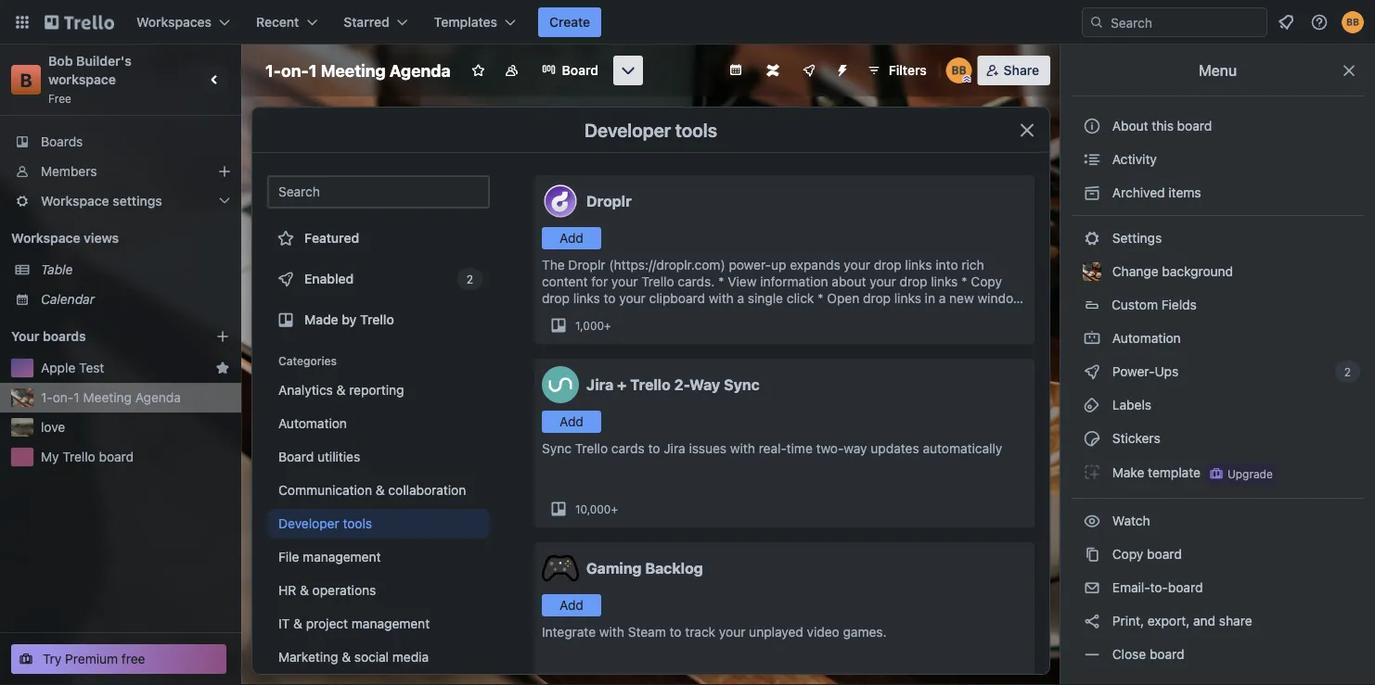Task type: locate. For each thing, give the bounding box(es) containing it.
sm image inside copy board link
[[1083, 546, 1102, 564]]

jira left issues at the bottom right of page
[[664, 441, 686, 457]]

sm image left watch
[[1083, 512, 1102, 531]]

0 horizontal spatial 1
[[74, 390, 80, 406]]

developer tools down communication
[[278, 516, 372, 532]]

0 vertical spatial board
[[562, 63, 598, 78]]

1 horizontal spatial bob builder (bobbuilder40) image
[[1342, 11, 1364, 33]]

meeting
[[321, 60, 386, 80], [83, 390, 132, 406]]

board up print, export, and share
[[1168, 580, 1203, 596]]

management up operations
[[303, 550, 381, 565]]

calendar
[[41, 292, 95, 307]]

1 horizontal spatial jira
[[664, 441, 686, 457]]

with left steam
[[599, 625, 624, 640]]

search image
[[1089, 15, 1104, 30]]

add up the
[[560, 231, 584, 246]]

1 horizontal spatial meeting
[[321, 60, 386, 80]]

& for collaboration
[[376, 483, 385, 498]]

sm image for activity
[[1083, 150, 1102, 169]]

1 horizontal spatial 2
[[1344, 366, 1351, 379]]

sm image
[[1083, 150, 1102, 169], [1083, 229, 1102, 248], [1083, 363, 1102, 381], [1083, 430, 1102, 448], [1083, 463, 1102, 482], [1083, 512, 1102, 531]]

tools
[[675, 119, 717, 141], [343, 516, 372, 532]]

automation up "power-ups"
[[1109, 331, 1181, 346]]

0 horizontal spatial 2
[[467, 273, 473, 286]]

copy down rich
[[971, 274, 1002, 290]]

1 horizontal spatial 1
[[309, 60, 317, 80]]

workspace for workspace views
[[11, 231, 80, 246]]

1 horizontal spatial automation link
[[1072, 324, 1364, 354]]

sm image left power-
[[1083, 363, 1102, 381]]

4 sm image from the top
[[1083, 546, 1102, 564]]

+ up gaming
[[611, 503, 618, 516]]

+ for jira
[[617, 376, 627, 394]]

board down the love link
[[99, 450, 134, 465]]

developer down customize views image
[[585, 119, 671, 141]]

trello left the 2-
[[630, 376, 671, 394]]

1 vertical spatial +
[[617, 376, 627, 394]]

0 vertical spatial with
[[709, 291, 734, 306]]

links left in
[[894, 291, 921, 306]]

copy inside the droplr (https://droplr.com) power-up expands your drop links into rich content for your trello cards.   * view information about your drop links  * copy drop links to your clipboard with a single click  * open drop links in a new window * easily use a drop as a card cover  screenshot
[[971, 274, 1002, 290]]

1- up love
[[41, 390, 53, 406]]

1 add button from the top
[[542, 227, 601, 250]]

collaboration
[[388, 483, 466, 498]]

hr
[[278, 583, 296, 599]]

workspace up the table
[[11, 231, 80, 246]]

this member is an admin of this board. image
[[963, 75, 971, 84]]

trello right my
[[62, 450, 95, 465]]

1 horizontal spatial agenda
[[390, 60, 451, 80]]

4 sm image from the top
[[1083, 430, 1102, 448]]

1,000
[[575, 319, 604, 332]]

0 horizontal spatial tools
[[343, 516, 372, 532]]

it & project management
[[278, 617, 430, 632]]

0 horizontal spatial jira
[[586, 376, 614, 394]]

with left real-
[[730, 441, 755, 457]]

workspace down members
[[41, 193, 109, 209]]

Search field
[[1104, 8, 1267, 36]]

1 vertical spatial meeting
[[83, 390, 132, 406]]

0 vertical spatial tools
[[675, 119, 717, 141]]

0 vertical spatial 1-
[[265, 60, 281, 80]]

sm image inside email-to-board link
[[1083, 579, 1102, 598]]

time
[[787, 441, 813, 457]]

1 vertical spatial 2
[[1344, 366, 1351, 379]]

developer down communication
[[278, 516, 339, 532]]

settings link
[[1072, 224, 1364, 253]]

open
[[827, 291, 860, 306]]

1 vertical spatial board
[[278, 450, 314, 465]]

1 horizontal spatial to
[[648, 441, 660, 457]]

view
[[728, 274, 757, 290]]

members
[[41, 164, 97, 179]]

& down board utilities link
[[376, 483, 385, 498]]

sm image left make
[[1083, 463, 1102, 482]]

0 vertical spatial developer tools
[[585, 119, 717, 141]]

3 sm image from the top
[[1083, 363, 1102, 381]]

developer tools
[[585, 119, 717, 141], [278, 516, 372, 532]]

trello left cards
[[575, 441, 608, 457]]

sm image for settings
[[1083, 229, 1102, 248]]

activity link
[[1072, 145, 1364, 174]]

marketing & social media
[[278, 650, 429, 665]]

jira down 1,000 +
[[586, 376, 614, 394]]

automation link down analytics & reporting link on the bottom left
[[267, 409, 490, 439]]

agenda left star or unstar board 'icon' at the left top of page
[[390, 60, 451, 80]]

free
[[48, 92, 71, 105]]

sm image
[[1083, 184, 1102, 202], [1083, 329, 1102, 348], [1083, 396, 1102, 415], [1083, 546, 1102, 564], [1083, 579, 1102, 598], [1083, 612, 1102, 631], [1083, 646, 1102, 664]]

sm image inside activity link
[[1083, 150, 1102, 169]]

your right track
[[719, 625, 746, 640]]

recent
[[256, 14, 299, 30]]

trello inside the droplr (https://droplr.com) power-up expands your drop links into rich content for your trello cards.   * view information about your drop links  * copy drop links to your clipboard with a single click  * open drop links in a new window * easily use a drop as a card cover  screenshot
[[641, 274, 674, 290]]

archived items
[[1109, 185, 1201, 200]]

1 vertical spatial 1
[[74, 390, 80, 406]]

your left clipboard
[[619, 291, 646, 306]]

1 horizontal spatial 1-
[[265, 60, 281, 80]]

workspace for workspace settings
[[41, 193, 109, 209]]

add board image
[[215, 329, 230, 344]]

custom
[[1112, 297, 1158, 313]]

way
[[844, 441, 867, 457]]

apple
[[41, 361, 75, 376]]

Board name text field
[[256, 56, 460, 85]]

bob builder (bobbuilder40) image right the filters
[[946, 58, 972, 84]]

easily
[[551, 308, 586, 323]]

two-
[[816, 441, 844, 457]]

workspace settings button
[[0, 187, 241, 216]]

2 vertical spatial +
[[611, 503, 618, 516]]

0 vertical spatial automation link
[[1072, 324, 1364, 354]]

1 sm image from the top
[[1083, 150, 1102, 169]]

operations
[[312, 583, 376, 599]]

5 sm image from the top
[[1083, 579, 1102, 598]]

0 vertical spatial meeting
[[321, 60, 386, 80]]

0 vertical spatial automation
[[1109, 331, 1181, 346]]

with
[[709, 291, 734, 306], [730, 441, 755, 457], [599, 625, 624, 640]]

the droplr (https://droplr.com) power-up expands your drop links into rich content for your trello cards.   * view information about your drop links  * copy drop links to your clipboard with a single click  * open drop links in a new window * easily use a drop as a card cover  screenshot
[[542, 258, 1023, 323]]

table
[[41, 262, 73, 277]]

agenda up the love link
[[135, 390, 181, 406]]

0 horizontal spatial 1-on-1 meeting agenda
[[41, 390, 181, 406]]

customize views image
[[619, 61, 637, 80]]

0 vertical spatial workspace
[[41, 193, 109, 209]]

+ right easily
[[604, 319, 611, 332]]

+ for 1,000
[[604, 319, 611, 332]]

sm image inside watch link
[[1083, 512, 1102, 531]]

sm image inside close board link
[[1083, 646, 1102, 664]]

with up cover
[[709, 291, 734, 306]]

boards
[[43, 329, 86, 344]]

drop left as
[[625, 308, 653, 323]]

issues
[[689, 441, 727, 457]]

0 vertical spatial jira
[[586, 376, 614, 394]]

2 sm image from the top
[[1083, 229, 1102, 248]]

add up integrate
[[560, 598, 584, 613]]

developer tools down customize views image
[[585, 119, 717, 141]]

1-on-1 meeting agenda down starred
[[265, 60, 451, 80]]

& for social
[[342, 650, 351, 665]]

sm image left settings
[[1083, 229, 1102, 248]]

workspace visible image
[[505, 63, 519, 78]]

trello
[[641, 274, 674, 290], [360, 312, 394, 328], [630, 376, 671, 394], [575, 441, 608, 457], [62, 450, 95, 465]]

calendar power-up image
[[728, 62, 743, 77]]

1 vertical spatial droplr
[[568, 258, 606, 273]]

starred button
[[333, 7, 419, 37]]

a right as
[[673, 308, 680, 323]]

sm image for copy board
[[1083, 546, 1102, 564]]

1 vertical spatial sync
[[542, 441, 572, 457]]

0 vertical spatial on-
[[281, 60, 309, 80]]

apple test
[[41, 361, 104, 376]]

single
[[748, 291, 783, 306]]

communication & collaboration
[[278, 483, 466, 498]]

trello down (https://droplr.com) at the top
[[641, 274, 674, 290]]

0 vertical spatial to
[[604, 291, 616, 306]]

workspace views
[[11, 231, 119, 246]]

change background link
[[1072, 257, 1364, 287]]

recent button
[[245, 7, 329, 37]]

0 horizontal spatial bob builder (bobbuilder40) image
[[946, 58, 972, 84]]

1-on-1 meeting agenda down apple test link
[[41, 390, 181, 406]]

categories
[[278, 354, 337, 367]]

sm image left stickers
[[1083, 430, 1102, 448]]

your boards
[[11, 329, 86, 344]]

1 vertical spatial copy
[[1112, 547, 1144, 562]]

board left customize views image
[[562, 63, 598, 78]]

3 sm image from the top
[[1083, 396, 1102, 415]]

filters button
[[861, 56, 932, 85]]

workspace settings
[[41, 193, 162, 209]]

sm image for stickers
[[1083, 430, 1102, 448]]

0 vertical spatial agenda
[[390, 60, 451, 80]]

sm image for make template
[[1083, 463, 1102, 482]]

1 vertical spatial developer
[[278, 516, 339, 532]]

analytics & reporting link
[[267, 376, 490, 406]]

0 vertical spatial +
[[604, 319, 611, 332]]

share
[[1004, 63, 1039, 78]]

copy up 'email-'
[[1112, 547, 1144, 562]]

bob builder (bobbuilder40) image
[[1342, 11, 1364, 33], [946, 58, 972, 84]]

add button
[[542, 227, 601, 250], [542, 411, 601, 433], [542, 595, 601, 617]]

0 horizontal spatial automation link
[[267, 409, 490, 439]]

3 add from the top
[[560, 598, 584, 613]]

1 horizontal spatial on-
[[281, 60, 309, 80]]

close board
[[1109, 647, 1185, 663]]

workspaces
[[136, 14, 212, 30]]

1 vertical spatial management
[[352, 617, 430, 632]]

2 add button from the top
[[542, 411, 601, 433]]

0 vertical spatial developer
[[585, 119, 671, 141]]

workspace inside popup button
[[41, 193, 109, 209]]

1 add from the top
[[560, 231, 584, 246]]

sync right way
[[724, 376, 760, 394]]

automation up the 'board utilities'
[[278, 416, 347, 432]]

primary element
[[0, 0, 1375, 45]]

drop
[[874, 258, 902, 273], [900, 274, 928, 290], [542, 291, 570, 306], [863, 291, 891, 306], [625, 308, 653, 323]]

1 vertical spatial workspace
[[11, 231, 80, 246]]

0 vertical spatial 1-on-1 meeting agenda
[[265, 60, 451, 80]]

your
[[11, 329, 39, 344]]

to for +
[[648, 441, 660, 457]]

(https://droplr.com)
[[609, 258, 725, 273]]

sm image for automation
[[1083, 329, 1102, 348]]

1 vertical spatial developer tools
[[278, 516, 372, 532]]

& for project
[[293, 617, 302, 632]]

sm image for email-to-board
[[1083, 579, 1102, 598]]

0 horizontal spatial 1-
[[41, 390, 53, 406]]

stickers
[[1109, 431, 1161, 446]]

management down hr & operations link
[[352, 617, 430, 632]]

add up 10,000
[[560, 414, 584, 430]]

sm image inside labels link
[[1083, 396, 1102, 415]]

on- down apple
[[53, 390, 74, 406]]

share button
[[978, 56, 1051, 85]]

& right the hr
[[300, 583, 309, 599]]

to-
[[1150, 580, 1168, 596]]

meeting down starred
[[321, 60, 386, 80]]

meeting down test
[[83, 390, 132, 406]]

2 for power-ups
[[1344, 366, 1351, 379]]

1 horizontal spatial 1-on-1 meeting agenda
[[265, 60, 451, 80]]

board left utilities
[[278, 450, 314, 465]]

6 sm image from the top
[[1083, 512, 1102, 531]]

1 vertical spatial 1-on-1 meeting agenda
[[41, 390, 181, 406]]

drop down content
[[542, 291, 570, 306]]

1
[[309, 60, 317, 80], [74, 390, 80, 406]]

1 vertical spatial agenda
[[135, 390, 181, 406]]

1 vertical spatial tools
[[343, 516, 372, 532]]

add button up integrate
[[542, 595, 601, 617]]

your right for
[[611, 274, 638, 290]]

utilities
[[317, 450, 360, 465]]

0 horizontal spatial to
[[604, 291, 616, 306]]

1 horizontal spatial tools
[[675, 119, 717, 141]]

up
[[771, 258, 786, 273]]

0 horizontal spatial developer tools
[[278, 516, 372, 532]]

1 vertical spatial with
[[730, 441, 755, 457]]

bob builder (bobbuilder40) image right open information menu icon
[[1342, 11, 1364, 33]]

menu
[[1199, 62, 1237, 79]]

about
[[832, 274, 866, 290]]

2 sm image from the top
[[1083, 329, 1102, 348]]

0 vertical spatial sync
[[724, 376, 760, 394]]

make template
[[1109, 465, 1201, 480]]

2 add from the top
[[560, 414, 584, 430]]

to left track
[[670, 625, 682, 640]]

copy
[[971, 274, 1002, 290], [1112, 547, 1144, 562]]

1 vertical spatial to
[[648, 441, 660, 457]]

7 sm image from the top
[[1083, 646, 1102, 664]]

labels link
[[1072, 391, 1364, 420]]

cover
[[714, 308, 747, 323]]

on- down recent 'dropdown button'
[[281, 60, 309, 80]]

developer
[[585, 119, 671, 141], [278, 516, 339, 532]]

1- inside board name text box
[[265, 60, 281, 80]]

agenda
[[390, 60, 451, 80], [135, 390, 181, 406]]

add button up 10,000
[[542, 411, 601, 433]]

sm image for watch
[[1083, 512, 1102, 531]]

1 sm image from the top
[[1083, 184, 1102, 202]]

1 vertical spatial add button
[[542, 411, 601, 433]]

1 vertical spatial on-
[[53, 390, 74, 406]]

0 horizontal spatial board
[[278, 450, 314, 465]]

bob
[[48, 53, 73, 69]]

to inside the droplr (https://droplr.com) power-up expands your drop links into rich content for your trello cards.   * view information about your drop links  * copy drop links to your clipboard with a single click  * open drop links in a new window * easily use a drop as a card cover  screenshot
[[604, 291, 616, 306]]

to up use
[[604, 291, 616, 306]]

1 horizontal spatial developer
[[585, 119, 671, 141]]

5 sm image from the top
[[1083, 463, 1102, 482]]

0 vertical spatial copy
[[971, 274, 1002, 290]]

1 horizontal spatial board
[[562, 63, 598, 78]]

unplayed
[[749, 625, 803, 640]]

sm image inside stickers link
[[1083, 430, 1102, 448]]

0 vertical spatial 1
[[309, 60, 317, 80]]

board utilities link
[[267, 443, 490, 472]]

1 vertical spatial automation
[[278, 416, 347, 432]]

& left social
[[342, 650, 351, 665]]

2 horizontal spatial to
[[670, 625, 682, 640]]

& right it
[[293, 617, 302, 632]]

& for reporting
[[337, 383, 346, 398]]

1 down apple test
[[74, 390, 80, 406]]

1-on-1 meeting agenda
[[265, 60, 451, 80], [41, 390, 181, 406]]

way
[[690, 376, 720, 394]]

expands
[[790, 258, 840, 273]]

2 vertical spatial add
[[560, 598, 584, 613]]

sm image for archived items
[[1083, 184, 1102, 202]]

1 down recent 'dropdown button'
[[309, 60, 317, 80]]

made
[[304, 312, 338, 328]]

6 sm image from the top
[[1083, 612, 1102, 631]]

0 vertical spatial bob builder (bobbuilder40) image
[[1342, 11, 1364, 33]]

0 vertical spatial add
[[560, 231, 584, 246]]

1 horizontal spatial automation
[[1109, 331, 1181, 346]]

drop up in
[[900, 274, 928, 290]]

+ left the 2-
[[617, 376, 627, 394]]

by
[[342, 312, 357, 328]]

about this board button
[[1072, 111, 1364, 141]]

2 vertical spatial add button
[[542, 595, 601, 617]]

board right this
[[1177, 118, 1212, 134]]

table link
[[41, 261, 230, 279]]

drop left into
[[874, 258, 902, 273]]

sync left cards
[[542, 441, 572, 457]]

1 vertical spatial add
[[560, 414, 584, 430]]

automation link down custom fields 'button'
[[1072, 324, 1364, 354]]

0 horizontal spatial copy
[[971, 274, 1002, 290]]

add button up the
[[542, 227, 601, 250]]

background
[[1162, 264, 1233, 279]]

1 vertical spatial automation link
[[267, 409, 490, 439]]

a right use
[[614, 308, 621, 323]]

board inside button
[[1177, 118, 1212, 134]]

sm image inside print, export, and share link
[[1083, 612, 1102, 631]]

apple test link
[[41, 359, 208, 378]]

0 vertical spatial add button
[[542, 227, 601, 250]]

1 horizontal spatial sync
[[724, 376, 760, 394]]

reporting
[[349, 383, 404, 398]]

sm image inside "archived items" link
[[1083, 184, 1102, 202]]

& right "analytics"
[[337, 383, 346, 398]]

sm image inside settings link
[[1083, 229, 1102, 248]]

3 add button from the top
[[542, 595, 601, 617]]

2
[[467, 273, 473, 286], [1344, 366, 1351, 379]]

to right cards
[[648, 441, 660, 457]]

0 vertical spatial 2
[[467, 273, 473, 286]]

1- down the recent
[[265, 60, 281, 80]]

10,000
[[575, 503, 611, 516]]

2 vertical spatial to
[[670, 625, 682, 640]]

sm image left activity at the right top of the page
[[1083, 150, 1102, 169]]



Task type: vqa. For each thing, say whether or not it's contained in the screenshot.
sm image
yes



Task type: describe. For each thing, give the bounding box(es) containing it.
add for jira + trello 2-way sync
[[560, 414, 584, 430]]

try
[[43, 652, 62, 667]]

filters
[[889, 63, 927, 78]]

meeting inside board name text box
[[321, 60, 386, 80]]

analytics
[[278, 383, 333, 398]]

it & project management link
[[267, 610, 490, 639]]

0 horizontal spatial developer
[[278, 516, 339, 532]]

board link
[[531, 56, 610, 85]]

sm image for labels
[[1083, 396, 1102, 415]]

steam
[[628, 625, 666, 640]]

links down for
[[573, 291, 600, 306]]

custom fields
[[1112, 297, 1197, 313]]

add for droplr
[[560, 231, 584, 246]]

email-
[[1112, 580, 1150, 596]]

copy board
[[1109, 547, 1182, 562]]

copy board link
[[1072, 540, 1364, 570]]

starred icon image
[[215, 361, 230, 376]]

stickers link
[[1072, 424, 1364, 454]]

this
[[1152, 118, 1174, 134]]

0 vertical spatial management
[[303, 550, 381, 565]]

confluence icon image
[[766, 64, 779, 77]]

1 vertical spatial bob builder (bobbuilder40) image
[[946, 58, 972, 84]]

trello right "by"
[[360, 312, 394, 328]]

share
[[1219, 614, 1252, 629]]

try premium free
[[43, 652, 145, 667]]

email-to-board link
[[1072, 574, 1364, 603]]

the
[[542, 258, 565, 273]]

your up the about
[[844, 258, 870, 273]]

print, export, and share
[[1109, 614, 1252, 629]]

games.
[[843, 625, 887, 640]]

0 horizontal spatial agenda
[[135, 390, 181, 406]]

integrate with steam to track your unplayed video games.
[[542, 625, 887, 640]]

made by trello link
[[267, 302, 490, 339]]

email-to-board
[[1109, 580, 1203, 596]]

star or unstar board image
[[471, 63, 486, 78]]

your right the about
[[870, 274, 896, 290]]

watch link
[[1072, 507, 1364, 536]]

1 vertical spatial 1-
[[41, 390, 53, 406]]

open information menu image
[[1310, 13, 1329, 32]]

1-on-1 meeting agenda link
[[41, 389, 230, 407]]

change background
[[1109, 264, 1233, 279]]

agenda inside board name text box
[[390, 60, 451, 80]]

items
[[1169, 185, 1201, 200]]

0 notifications image
[[1275, 11, 1297, 33]]

archived
[[1112, 185, 1165, 200]]

bob builder (bobbuilder40) image inside primary element
[[1342, 11, 1364, 33]]

board for to-
[[1168, 580, 1203, 596]]

to for backlog
[[670, 625, 682, 640]]

add button for jira + trello 2-way sync
[[542, 411, 601, 433]]

builder's
[[76, 53, 132, 69]]

board for trello
[[99, 450, 134, 465]]

1 horizontal spatial developer tools
[[585, 119, 717, 141]]

love link
[[41, 419, 230, 437]]

droplr inside the droplr (https://droplr.com) power-up expands your drop links into rich content for your trello cards.   * view information about your drop links  * copy drop links to your clipboard with a single click  * open drop links in a new window * easily use a drop as a card cover  screenshot
[[568, 258, 606, 273]]

* right the click
[[818, 291, 824, 306]]

board for board
[[562, 63, 598, 78]]

* left view
[[718, 274, 724, 290]]

board for board utilities
[[278, 450, 314, 465]]

a right in
[[939, 291, 946, 306]]

archived items link
[[1072, 178, 1364, 208]]

1 inside board name text box
[[309, 60, 317, 80]]

0 horizontal spatial on-
[[53, 390, 74, 406]]

print,
[[1112, 614, 1144, 629]]

on- inside board name text box
[[281, 60, 309, 80]]

template
[[1148, 465, 1201, 480]]

calendar link
[[41, 290, 230, 309]]

0 vertical spatial droplr
[[586, 193, 632, 210]]

drop down the about
[[863, 291, 891, 306]]

2 for enabled
[[467, 273, 473, 286]]

1 vertical spatial jira
[[664, 441, 686, 457]]

links left into
[[905, 258, 932, 273]]

sync trello cards to jira issues with real-time two-way updates automatically
[[542, 441, 1003, 457]]

and
[[1194, 614, 1216, 629]]

print, export, and share link
[[1072, 607, 1364, 637]]

hr & operations
[[278, 583, 376, 599]]

automatically
[[923, 441, 1003, 457]]

cards.
[[678, 274, 715, 290]]

1-on-1 meeting agenda inside board name text box
[[265, 60, 451, 80]]

hr & operations link
[[267, 576, 490, 606]]

track
[[685, 625, 716, 640]]

clipboard
[[649, 291, 705, 306]]

backlog
[[645, 560, 703, 578]]

social
[[354, 650, 389, 665]]

2-
[[674, 376, 690, 394]]

click
[[787, 291, 814, 306]]

back to home image
[[45, 7, 114, 37]]

board down the export, on the right bottom of page
[[1150, 647, 1185, 663]]

workspace navigation collapse icon image
[[202, 67, 228, 93]]

a down view
[[737, 291, 744, 306]]

card
[[684, 308, 711, 323]]

b link
[[11, 65, 41, 95]]

10,000 +
[[575, 503, 618, 516]]

automation image
[[828, 56, 854, 82]]

sm image for close board
[[1083, 646, 1102, 664]]

add button for droplr
[[542, 227, 601, 250]]

make
[[1112, 465, 1145, 480]]

boards link
[[0, 127, 241, 157]]

power-
[[1112, 364, 1155, 380]]

& for operations
[[300, 583, 309, 599]]

* up new
[[962, 274, 968, 290]]

0 horizontal spatial meeting
[[83, 390, 132, 406]]

board for this
[[1177, 118, 1212, 134]]

1,000 +
[[575, 319, 611, 332]]

made by trello
[[304, 312, 394, 328]]

window
[[978, 291, 1023, 306]]

b
[[20, 69, 32, 90]]

content
[[542, 274, 588, 290]]

board up the to- in the bottom of the page
[[1147, 547, 1182, 562]]

communication
[[278, 483, 372, 498]]

video
[[807, 625, 840, 640]]

upgrade
[[1228, 468, 1273, 481]]

my
[[41, 450, 59, 465]]

0 horizontal spatial sync
[[542, 441, 572, 457]]

+ for 10,000
[[611, 503, 618, 516]]

my trello board
[[41, 450, 134, 465]]

add for gaming backlog
[[560, 598, 584, 613]]

2 vertical spatial with
[[599, 625, 624, 640]]

try premium free button
[[11, 645, 226, 675]]

about this board
[[1112, 118, 1212, 134]]

close board link
[[1072, 640, 1364, 670]]

links down into
[[931, 274, 958, 290]]

settings
[[1109, 231, 1162, 246]]

with inside the droplr (https://droplr.com) power-up expands your drop links into rich content for your trello cards.   * view information about your drop links  * copy drop links to your clipboard with a single click  * open drop links in a new window * easily use a drop as a card cover  screenshot
[[709, 291, 734, 306]]

test
[[79, 361, 104, 376]]

export,
[[1148, 614, 1190, 629]]

* left easily
[[542, 308, 548, 323]]

add button for gaming backlog
[[542, 595, 601, 617]]

create button
[[538, 7, 602, 37]]

power ups image
[[802, 63, 816, 78]]

sm image for power-ups
[[1083, 363, 1102, 381]]

sm image for print, export, and share
[[1083, 612, 1102, 631]]

about
[[1112, 118, 1149, 134]]

1 horizontal spatial copy
[[1112, 547, 1144, 562]]

updates
[[871, 441, 919, 457]]

free
[[122, 652, 145, 667]]

your boards with 4 items element
[[11, 326, 187, 348]]

marketing
[[278, 650, 338, 665]]

0 horizontal spatial automation
[[278, 416, 347, 432]]

Search text field
[[267, 175, 490, 209]]

change
[[1112, 264, 1159, 279]]

bob builder's workspace link
[[48, 53, 135, 87]]



